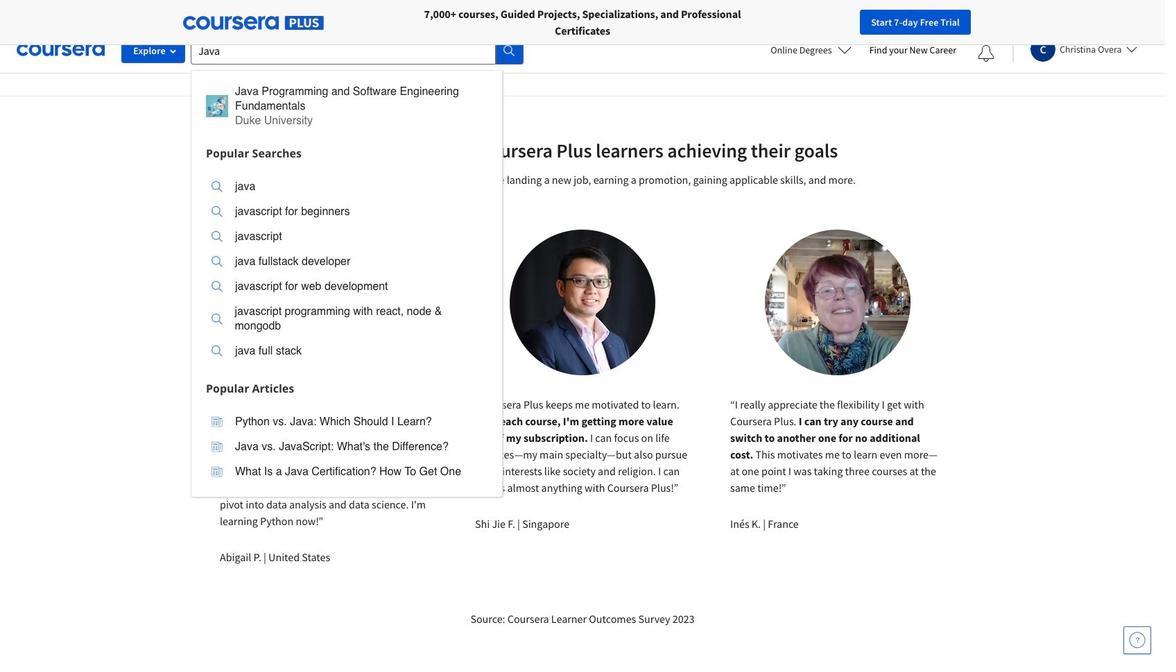 Task type: locate. For each thing, give the bounding box(es) containing it.
banner navigation
[[11, 0, 390, 28]]

learner image inés k. image
[[765, 230, 911, 375]]

list box
[[192, 166, 502, 376], [192, 401, 502, 497]]

suggestion image image
[[206, 95, 228, 117], [212, 181, 223, 192], [212, 206, 223, 217], [212, 231, 223, 242], [212, 256, 223, 267], [212, 281, 223, 292], [212, 313, 223, 324], [212, 346, 223, 357], [212, 416, 223, 427], [212, 441, 223, 452], [212, 466, 223, 477]]

coursera image
[[17, 39, 105, 61]]

0 vertical spatial list box
[[192, 166, 502, 376]]

None search field
[[191, 36, 524, 497]]

e.g. Machine Learning text field
[[317, 0, 820, 10]]

coursera plus image
[[183, 16, 324, 30]]

learner image shi jie f. image
[[510, 230, 656, 375]]

2 list box from the top
[[192, 401, 502, 497]]

1 list box from the top
[[192, 166, 502, 376]]

1 vertical spatial list box
[[192, 401, 502, 497]]



Task type: describe. For each thing, give the bounding box(es) containing it.
learner image abigail p. image
[[255, 230, 400, 375]]

autocomplete results list box
[[191, 70, 503, 497]]

help center image
[[1130, 632, 1146, 649]]

What do you want to learn? text field
[[191, 36, 496, 64]]



Task type: vqa. For each thing, say whether or not it's contained in the screenshot.
search field
yes



